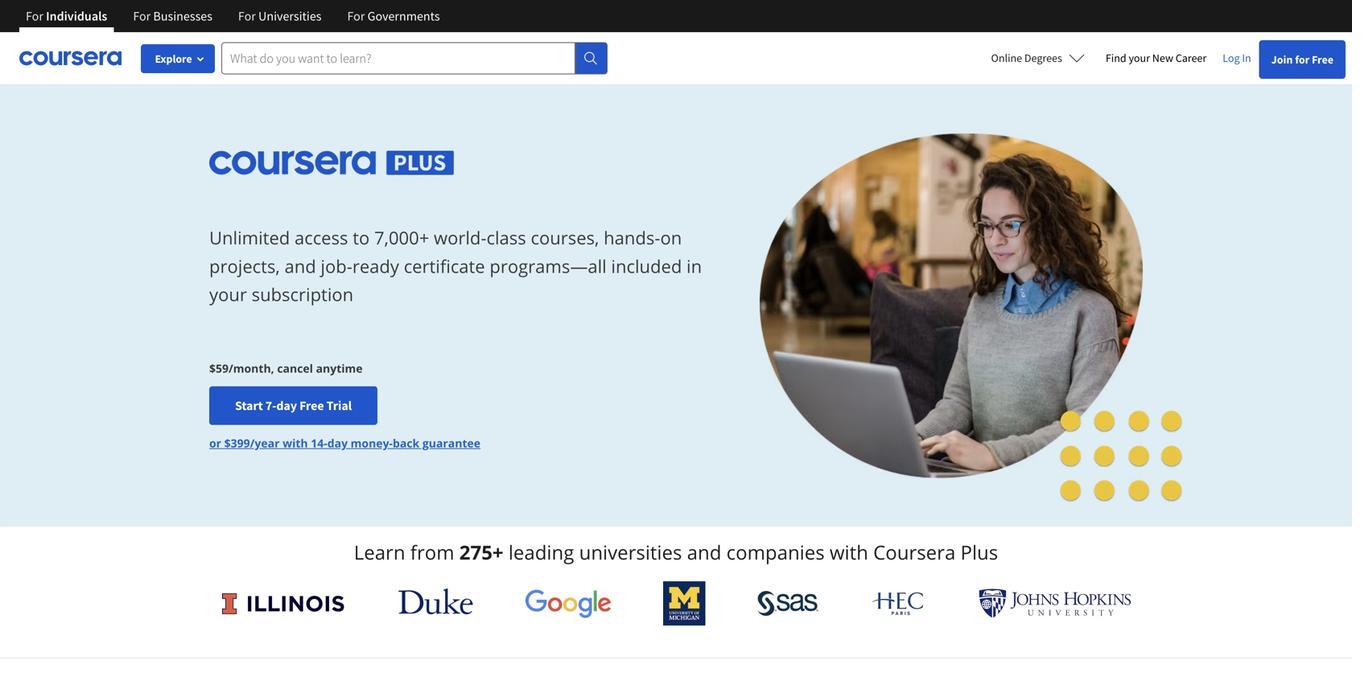 Task type: locate. For each thing, give the bounding box(es) containing it.
banner navigation
[[13, 0, 453, 32]]

degrees
[[1024, 51, 1062, 65]]

0 horizontal spatial and
[[284, 254, 316, 278]]

0 vertical spatial day
[[276, 398, 297, 414]]

1 vertical spatial day
[[327, 436, 348, 451]]

0 horizontal spatial your
[[209, 283, 247, 307]]

in
[[687, 254, 702, 278]]

and
[[284, 254, 316, 278], [687, 540, 721, 566]]

subscription
[[252, 283, 353, 307]]

anytime
[[316, 361, 363, 376]]

with
[[283, 436, 308, 451], [830, 540, 868, 566]]

and up subscription
[[284, 254, 316, 278]]

your
[[1129, 51, 1150, 65], [209, 283, 247, 307]]

/month,
[[229, 361, 274, 376]]

1 horizontal spatial day
[[327, 436, 348, 451]]

on
[[660, 226, 682, 250]]

1 for from the left
[[26, 8, 43, 24]]

free
[[1312, 52, 1334, 67], [299, 398, 324, 414]]

hands-
[[604, 226, 660, 250]]

day left money-
[[327, 436, 348, 451]]

1 horizontal spatial your
[[1129, 51, 1150, 65]]

0 vertical spatial your
[[1129, 51, 1150, 65]]

0 horizontal spatial free
[[299, 398, 324, 414]]

world-
[[434, 226, 486, 250]]

hec paris image
[[871, 587, 927, 620]]

your down projects,
[[209, 283, 247, 307]]

log
[[1223, 51, 1240, 65]]

job-
[[321, 254, 352, 278]]

7-
[[265, 398, 276, 414]]

1 vertical spatial and
[[687, 540, 721, 566]]

access
[[295, 226, 348, 250]]

for universities
[[238, 8, 322, 24]]

with left the 14-
[[283, 436, 308, 451]]

14-
[[311, 436, 327, 451]]

find your new career
[[1106, 51, 1207, 65]]

for left governments
[[347, 8, 365, 24]]

1 horizontal spatial free
[[1312, 52, 1334, 67]]

unlimited access to 7,000+ world-class courses, hands-on projects, and job-ready certificate programs—all included in your subscription
[[209, 226, 702, 307]]

your inside unlimited access to 7,000+ world-class courses, hands-on projects, and job-ready certificate programs—all included in your subscription
[[209, 283, 247, 307]]

and up university of michigan image in the bottom of the page
[[687, 540, 721, 566]]

2 for from the left
[[133, 8, 151, 24]]

new
[[1152, 51, 1173, 65]]

career
[[1176, 51, 1207, 65]]

free left trial
[[299, 398, 324, 414]]

explore
[[155, 52, 192, 66]]

find
[[1106, 51, 1126, 65]]

included
[[611, 254, 682, 278]]

1 vertical spatial your
[[209, 283, 247, 307]]

1 horizontal spatial and
[[687, 540, 721, 566]]

projects,
[[209, 254, 280, 278]]

or $399 /year with 14-day money-back guarantee
[[209, 436, 481, 451]]

1 vertical spatial free
[[299, 398, 324, 414]]

1 horizontal spatial with
[[830, 540, 868, 566]]

0 vertical spatial and
[[284, 254, 316, 278]]

3 for from the left
[[238, 8, 256, 24]]

for left individuals
[[26, 8, 43, 24]]

your right find
[[1129, 51, 1150, 65]]

university of michigan image
[[663, 582, 706, 626]]

0 horizontal spatial with
[[283, 436, 308, 451]]

governments
[[367, 8, 440, 24]]

back
[[393, 436, 419, 451]]

free right for
[[1312, 52, 1334, 67]]

trial
[[326, 398, 352, 414]]

coursera image
[[19, 45, 122, 71]]

for for businesses
[[133, 8, 151, 24]]

None search field
[[221, 42, 608, 74]]

for for governments
[[347, 8, 365, 24]]

4 for from the left
[[347, 8, 365, 24]]

with left coursera
[[830, 540, 868, 566]]

for left universities
[[238, 8, 256, 24]]

start
[[235, 398, 263, 414]]

day down $59 /month, cancel anytime
[[276, 398, 297, 414]]

class
[[486, 226, 526, 250]]

for
[[26, 8, 43, 24], [133, 8, 151, 24], [238, 8, 256, 24], [347, 8, 365, 24]]

individuals
[[46, 8, 107, 24]]

courses,
[[531, 226, 599, 250]]

online degrees button
[[978, 40, 1098, 76]]

day
[[276, 398, 297, 414], [327, 436, 348, 451]]

join for free
[[1271, 52, 1334, 67]]

universities
[[579, 540, 682, 566]]

learn
[[354, 540, 405, 566]]

google image
[[525, 589, 612, 619]]

0 horizontal spatial day
[[276, 398, 297, 414]]

for
[[1295, 52, 1310, 67]]

for left businesses
[[133, 8, 151, 24]]



Task type: describe. For each thing, give the bounding box(es) containing it.
for for universities
[[238, 8, 256, 24]]

in
[[1242, 51, 1251, 65]]

join for free link
[[1259, 40, 1346, 79]]

7,000+
[[374, 226, 429, 250]]

ready
[[352, 254, 399, 278]]

for businesses
[[133, 8, 212, 24]]

or
[[209, 436, 221, 451]]

join
[[1271, 52, 1293, 67]]

$59 /month, cancel anytime
[[209, 361, 363, 376]]

leading
[[508, 540, 574, 566]]

coursera plus image
[[209, 151, 454, 175]]

businesses
[[153, 8, 212, 24]]

$59
[[209, 361, 229, 376]]

to
[[353, 226, 370, 250]]

/year
[[250, 436, 280, 451]]

log in link
[[1215, 48, 1259, 68]]

free inside button
[[299, 398, 324, 414]]

day inside button
[[276, 398, 297, 414]]

sas image
[[757, 591, 819, 617]]

money-
[[351, 436, 393, 451]]

0 vertical spatial with
[[283, 436, 308, 451]]

programs—all
[[490, 254, 607, 278]]

1 vertical spatial with
[[830, 540, 868, 566]]

start 7-day free trial
[[235, 398, 352, 414]]

and inside unlimited access to 7,000+ world-class courses, hands-on projects, and job-ready certificate programs—all included in your subscription
[[284, 254, 316, 278]]

start 7-day free trial button
[[209, 387, 378, 425]]

for governments
[[347, 8, 440, 24]]

explore button
[[141, 44, 215, 73]]

certificate
[[404, 254, 485, 278]]

university of illinois at urbana-champaign image
[[221, 591, 346, 617]]

learn from 275+ leading universities and companies with coursera plus
[[354, 540, 998, 566]]

plus
[[961, 540, 998, 566]]

duke university image
[[398, 589, 473, 615]]

0 vertical spatial free
[[1312, 52, 1334, 67]]

johns hopkins university image
[[979, 589, 1132, 619]]

$399
[[224, 436, 250, 451]]

for individuals
[[26, 8, 107, 24]]

What do you want to learn? text field
[[221, 42, 575, 74]]

online degrees
[[991, 51, 1062, 65]]

for for individuals
[[26, 8, 43, 24]]

universities
[[258, 8, 322, 24]]

companies
[[726, 540, 825, 566]]

from
[[410, 540, 454, 566]]

unlimited
[[209, 226, 290, 250]]

find your new career link
[[1098, 48, 1215, 68]]

online
[[991, 51, 1022, 65]]

log in
[[1223, 51, 1251, 65]]

cancel
[[277, 361, 313, 376]]

coursera
[[873, 540, 956, 566]]

275+
[[459, 540, 503, 566]]

guarantee
[[422, 436, 481, 451]]



Task type: vqa. For each thing, say whether or not it's contained in the screenshot.
Fidelity to the top
no



